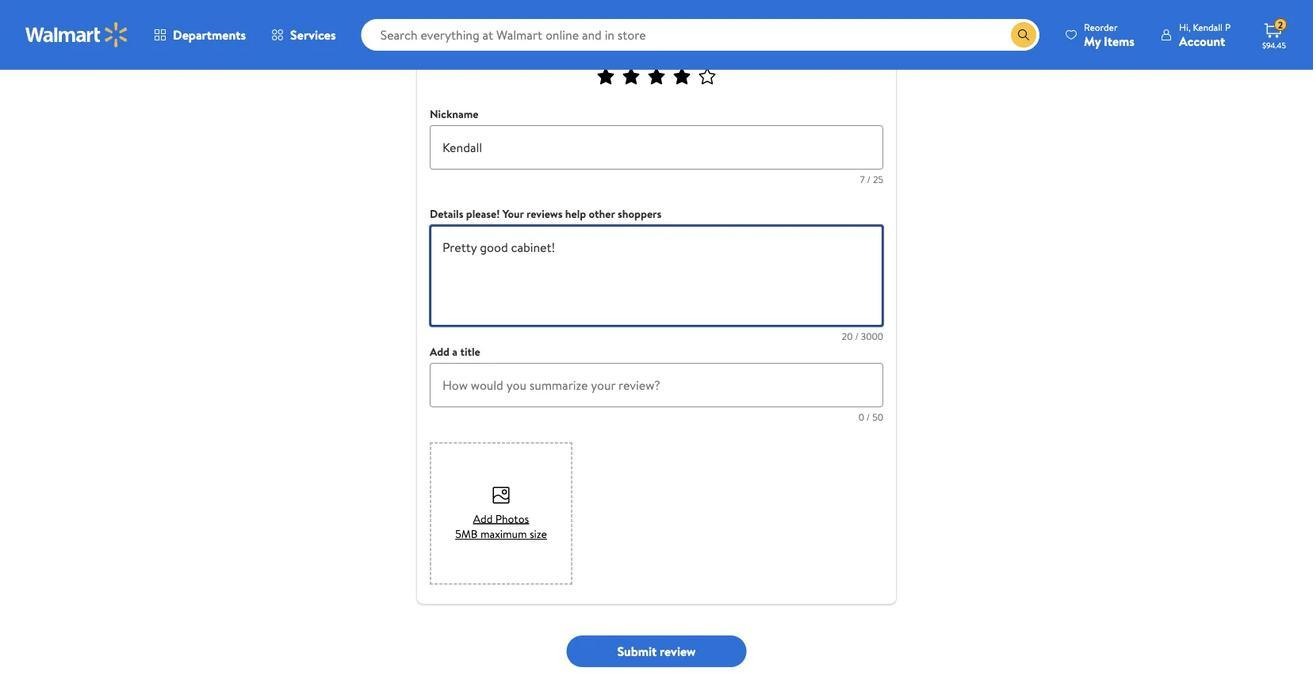 Task type: vqa. For each thing, say whether or not it's contained in the screenshot.
0 / 50 on the right of page
yes



Task type: describe. For each thing, give the bounding box(es) containing it.
select a rating (required)
[[587, 44, 727, 61]]

/ for your
[[855, 330, 859, 343]]

0
[[859, 410, 864, 424]]

Details please! Your reviews help other shoppers text field
[[430, 225, 883, 327]]

a for select
[[624, 44, 630, 61]]

departments button
[[141, 16, 259, 54]]

details
[[430, 206, 464, 222]]

Search search field
[[361, 19, 1040, 51]]

photos
[[495, 511, 529, 527]]

3000
[[861, 330, 883, 343]]

50
[[873, 410, 883, 424]]

account
[[1179, 32, 1225, 50]]

your
[[503, 206, 524, 222]]

Nickname text field
[[430, 125, 883, 170]]

7
[[860, 172, 865, 186]]

review
[[660, 643, 696, 660]]

a for add
[[452, 344, 458, 360]]

departments
[[173, 26, 246, 44]]

reorder
[[1084, 20, 1118, 34]]

submit review
[[617, 643, 696, 660]]

add photos 5mb maximum size
[[455, 511, 547, 542]]

reorder my items
[[1084, 20, 1135, 50]]

submit review button
[[567, 636, 747, 668]]

2
[[1278, 18, 1283, 31]]

nickname
[[430, 106, 479, 122]]

select
[[587, 44, 621, 61]]

shoppers
[[618, 206, 662, 222]]

submit
[[617, 643, 657, 660]]



Task type: locate. For each thing, give the bounding box(es) containing it.
0 / 50
[[859, 410, 883, 424]]

0 vertical spatial a
[[624, 44, 630, 61]]

add inside add photos 5mb maximum size
[[473, 511, 493, 527]]

/ right 0
[[867, 410, 870, 424]]

/ for title
[[867, 410, 870, 424]]

title
[[460, 344, 480, 360]]

$94.45
[[1263, 40, 1286, 50]]

my
[[1084, 32, 1101, 50]]

1 vertical spatial /
[[855, 330, 859, 343]]

a
[[624, 44, 630, 61], [452, 344, 458, 360]]

please!
[[466, 206, 500, 222]]

20 / 3000
[[842, 330, 883, 343]]

services button
[[259, 16, 349, 54]]

rating
[[633, 44, 669, 61]]

kendall
[[1193, 20, 1223, 34]]

add for a
[[430, 344, 450, 360]]

add a title
[[430, 344, 480, 360]]

maximum
[[481, 527, 527, 542]]

/ right 20 in the right of the page
[[855, 330, 859, 343]]

search icon image
[[1018, 29, 1030, 41]]

0 vertical spatial /
[[867, 172, 871, 186]]

help
[[565, 206, 586, 222]]

size
[[530, 527, 547, 542]]

1 horizontal spatial a
[[624, 44, 630, 61]]

hi, kendall p account
[[1179, 20, 1231, 50]]

1 horizontal spatial add
[[473, 511, 493, 527]]

20
[[842, 330, 853, 343]]

(required)
[[672, 44, 727, 61]]

0 horizontal spatial a
[[452, 344, 458, 360]]

/
[[867, 172, 871, 186], [855, 330, 859, 343], [867, 410, 870, 424]]

1 vertical spatial a
[[452, 344, 458, 360]]

reviews
[[527, 206, 563, 222]]

add left title
[[430, 344, 450, 360]]

walmart image
[[25, 22, 128, 48]]

a left title
[[452, 344, 458, 360]]

1 vertical spatial add
[[473, 511, 493, 527]]

Add a title text field
[[430, 363, 883, 408]]

services
[[290, 26, 336, 44]]

other
[[589, 206, 615, 222]]

Walmart Site-Wide search field
[[361, 19, 1040, 51]]

add
[[430, 344, 450, 360], [473, 511, 493, 527]]

add for photos
[[473, 511, 493, 527]]

0 vertical spatial add
[[430, 344, 450, 360]]

a right the select
[[624, 44, 630, 61]]

hi,
[[1179, 20, 1191, 34]]

items
[[1104, 32, 1135, 50]]

2 vertical spatial /
[[867, 410, 870, 424]]

0 horizontal spatial add
[[430, 344, 450, 360]]

/ right 7
[[867, 172, 871, 186]]

7 / 25
[[860, 172, 883, 186]]

details please! your reviews help other shoppers
[[430, 206, 662, 222]]

5mb
[[455, 527, 478, 542]]

25
[[873, 172, 883, 186]]

p
[[1225, 20, 1231, 34]]

add left photos
[[473, 511, 493, 527]]



